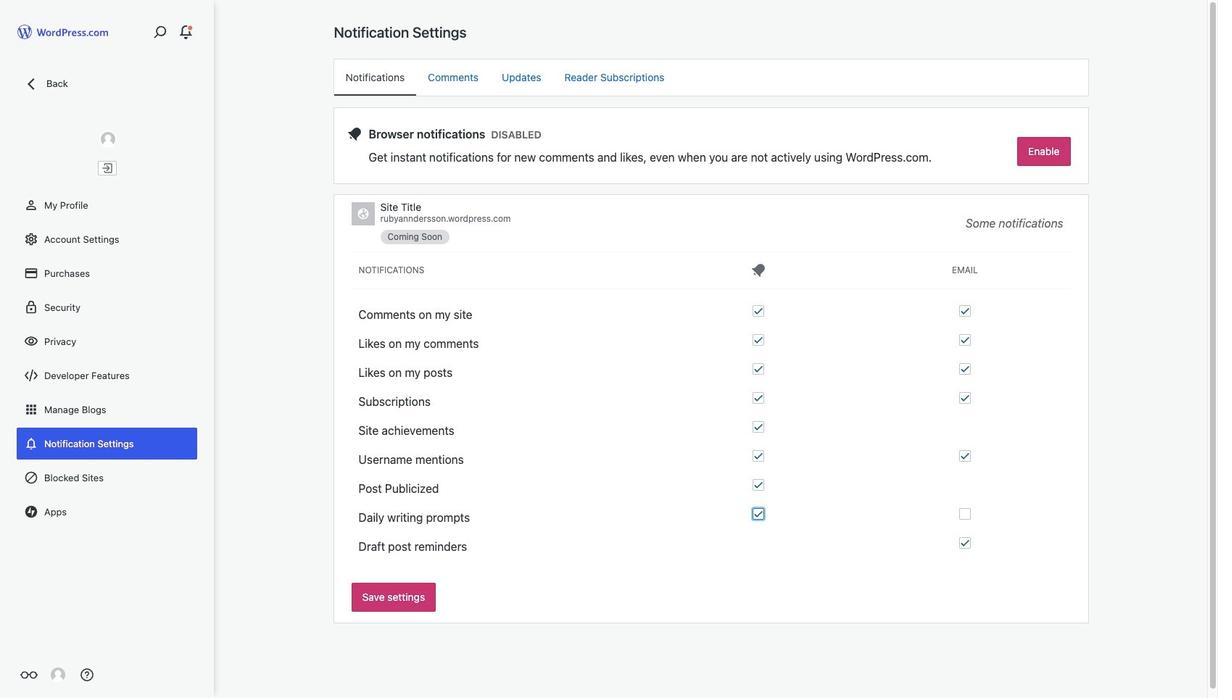 Task type: locate. For each thing, give the bounding box(es) containing it.
reader image
[[20, 667, 38, 684]]

None checkbox
[[960, 334, 971, 346], [753, 421, 764, 433], [960, 334, 971, 346], [753, 421, 764, 433]]

log out of wordpress.com image
[[100, 162, 114, 175]]

person image
[[24, 198, 38, 213]]

main content
[[334, 23, 1088, 623]]

0 vertical spatial ruby anderson image
[[99, 131, 116, 148]]

ruby anderson image up log out of wordpress.com icon
[[99, 131, 116, 148]]

1 vertical spatial ruby anderson image
[[51, 668, 65, 683]]

None checkbox
[[753, 305, 764, 317], [960, 305, 971, 317], [753, 334, 764, 346], [753, 363, 764, 375], [960, 363, 971, 375], [753, 392, 764, 404], [960, 392, 971, 404], [753, 450, 764, 462], [960, 450, 971, 462], [753, 479, 764, 491], [753, 508, 764, 520], [960, 508, 971, 520], [960, 537, 971, 549], [753, 305, 764, 317], [960, 305, 971, 317], [753, 334, 764, 346], [753, 363, 764, 375], [960, 363, 971, 375], [753, 392, 764, 404], [960, 392, 971, 404], [753, 450, 764, 462], [960, 450, 971, 462], [753, 479, 764, 491], [753, 508, 764, 520], [960, 508, 971, 520], [960, 537, 971, 549]]

ruby anderson image
[[99, 131, 116, 148], [51, 668, 65, 683]]

ruby anderson image right reader image
[[51, 668, 65, 683]]

0 horizontal spatial ruby anderson image
[[51, 668, 65, 683]]

block image
[[24, 471, 38, 485]]

settings image
[[24, 232, 38, 247]]

menu
[[334, 59, 1088, 96]]



Task type: vqa. For each thing, say whether or not it's contained in the screenshot.
"notifications" "icon"
yes



Task type: describe. For each thing, give the bounding box(es) containing it.
visibility image
[[24, 334, 38, 349]]

apps image
[[24, 403, 38, 417]]

credit_card image
[[24, 266, 38, 281]]

notifications image
[[24, 437, 38, 451]]

lock image
[[24, 300, 38, 315]]

1 horizontal spatial ruby anderson image
[[99, 131, 116, 148]]



